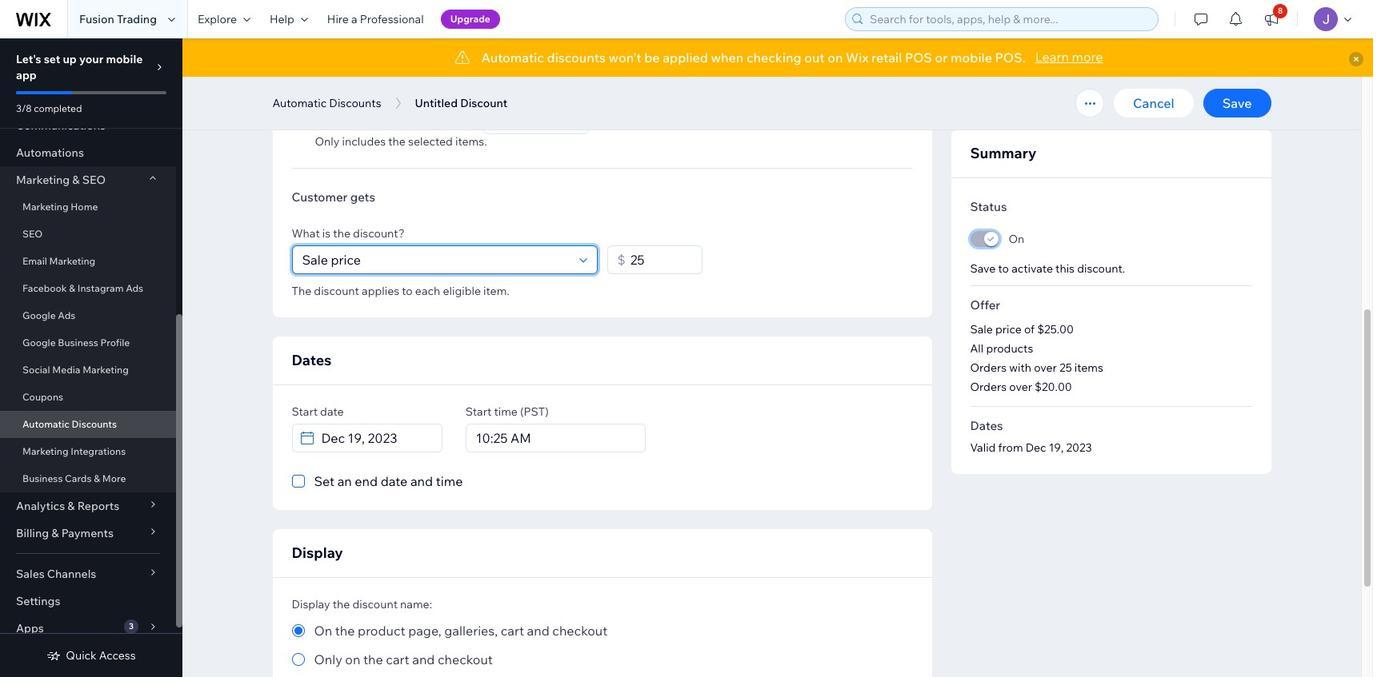 Task type: vqa. For each thing, say whether or not it's contained in the screenshot.
top Orders
yes



Task type: locate. For each thing, give the bounding box(es) containing it.
marketing
[[16, 173, 70, 187], [22, 201, 69, 213], [49, 255, 95, 267], [83, 364, 129, 376], [22, 446, 69, 458]]

automations link
[[0, 139, 176, 166]]

automatic discounts
[[273, 96, 381, 110], [22, 419, 117, 431]]

over down with
[[1010, 380, 1033, 395]]

0 horizontal spatial save
[[971, 262, 996, 276]]

help
[[270, 12, 294, 26]]

items.
[[456, 82, 487, 96], [456, 134, 487, 149]]

and inside set an end date and time checkbox
[[411, 474, 433, 490]]

of right price
[[1025, 323, 1035, 337]]

subtotal
[[409, 111, 457, 127]]

start left (pst)
[[466, 405, 492, 419]]

& for reports
[[67, 499, 75, 514]]

mobile right or
[[951, 50, 993, 66]]

0 vertical spatial google
[[22, 310, 56, 322]]

sale
[[971, 323, 993, 337]]

0 vertical spatial only includes the selected items.
[[315, 82, 487, 96]]

option group containing on the product page, galleries, cart and checkout
[[292, 622, 913, 670]]

business cards & more link
[[0, 466, 176, 493]]

1 horizontal spatial start
[[466, 405, 492, 419]]

discount right the
[[314, 284, 359, 299]]

google down facebook
[[22, 310, 56, 322]]

social
[[22, 364, 50, 376]]

1 horizontal spatial to
[[999, 262, 1009, 276]]

on inside option group
[[314, 624, 332, 640]]

google for google business profile
[[22, 337, 56, 349]]

1 google from the top
[[22, 310, 56, 322]]

0 vertical spatial ads
[[126, 283, 143, 295]]

2 items. from the top
[[456, 134, 487, 149]]

minimum inside minimum order subtotal option
[[314, 111, 370, 127]]

the left name:
[[333, 598, 350, 612]]

includes for minimum quantity of items option at top left
[[342, 82, 386, 96]]

reports
[[77, 499, 119, 514]]

0 vertical spatial minimum
[[314, 58, 370, 74]]

email marketing link
[[0, 248, 176, 275]]

& right facebook
[[69, 283, 75, 295]]

over
[[1034, 361, 1057, 375], [1010, 380, 1033, 395]]

automatic discounts inside automatic discounts 'button'
[[273, 96, 381, 110]]

1 vertical spatial cart
[[386, 652, 410, 668]]

billing & payments
[[16, 527, 114, 541]]

1 horizontal spatial ads
[[126, 283, 143, 295]]

automatic discounts up minimum order subtotal
[[273, 96, 381, 110]]

0 vertical spatial time
[[494, 405, 518, 419]]

1 vertical spatial minimum
[[314, 111, 370, 127]]

marketing for integrations
[[22, 446, 69, 458]]

& right billing
[[51, 527, 59, 541]]

0 horizontal spatial on
[[314, 624, 332, 640]]

1 horizontal spatial save
[[1223, 95, 1252, 111]]

1 horizontal spatial on
[[828, 50, 843, 66]]

minimum up automatic discounts 'button' at top
[[314, 58, 370, 74]]

0 vertical spatial dates
[[292, 351, 332, 370]]

1 orders from the top
[[971, 361, 1007, 375]]

0 horizontal spatial start
[[292, 405, 318, 419]]

only
[[315, 82, 340, 96], [315, 134, 340, 149], [314, 652, 342, 668]]

0 horizontal spatial automatic discounts
[[22, 419, 117, 431]]

1 vertical spatial google
[[22, 337, 56, 349]]

the
[[388, 82, 406, 96], [388, 134, 406, 149], [333, 227, 351, 241], [333, 598, 350, 612], [335, 624, 355, 640], [363, 652, 383, 668]]

Dec 19, 2023 field
[[317, 425, 437, 452]]

seo up marketing home link
[[82, 173, 106, 187]]

google
[[22, 310, 56, 322], [22, 337, 56, 349]]

0 vertical spatial discounts
[[329, 96, 381, 110]]

on
[[828, 50, 843, 66], [345, 652, 361, 668]]

0 horizontal spatial discounts
[[72, 419, 117, 431]]

settings link
[[0, 588, 176, 616]]

$
[[494, 112, 502, 128], [618, 252, 626, 268]]

includes for minimum order subtotal option at the left top
[[342, 134, 386, 149]]

the down product
[[363, 652, 383, 668]]

billing
[[16, 527, 49, 541]]

2 selected from the top
[[408, 134, 453, 149]]

checkout
[[553, 624, 608, 640], [438, 652, 493, 668]]

0 vertical spatial display
[[292, 544, 343, 563]]

0 horizontal spatial of
[[426, 58, 438, 74]]

professional
[[360, 12, 424, 26]]

1 vertical spatial display
[[292, 598, 330, 612]]

help button
[[260, 0, 318, 38]]

0 vertical spatial includes
[[342, 82, 386, 96]]

mobile inside let's set up your mobile app
[[106, 52, 143, 66]]

0 text field
[[506, 54, 582, 81], [502, 106, 583, 134], [626, 247, 697, 274]]

save inside button
[[1223, 95, 1252, 111]]

alert containing learn more
[[183, 38, 1374, 77]]

0 horizontal spatial dates
[[292, 351, 332, 370]]

automatic inside automatic discounts link
[[22, 419, 70, 431]]

mobile right your
[[106, 52, 143, 66]]

your
[[79, 52, 103, 66]]

1 vertical spatial save
[[971, 262, 996, 276]]

quick
[[66, 649, 97, 664]]

cart down product
[[386, 652, 410, 668]]

0 horizontal spatial mobile
[[106, 52, 143, 66]]

only up minimum order subtotal option at the left top
[[315, 82, 340, 96]]

items right 25
[[1075, 361, 1104, 375]]

2 display from the top
[[292, 598, 330, 612]]

& inside 'link'
[[69, 283, 75, 295]]

discounts up minimum order subtotal
[[329, 96, 381, 110]]

of inside sale price of $25.00 all products orders with over 25 items orders over $20.00
[[1025, 323, 1035, 337]]

0 horizontal spatial date
[[320, 405, 344, 419]]

0 horizontal spatial automatic
[[22, 419, 70, 431]]

1 display from the top
[[292, 544, 343, 563]]

start up set
[[292, 405, 318, 419]]

on for on
[[1009, 232, 1025, 247]]

0 vertical spatial items.
[[456, 82, 487, 96]]

and right the end
[[411, 474, 433, 490]]

discounts up integrations
[[72, 419, 117, 431]]

& for instagram
[[69, 283, 75, 295]]

8
[[1278, 6, 1283, 16]]

and down page,
[[412, 652, 435, 668]]

2 orders from the top
[[971, 380, 1007, 395]]

google ads link
[[0, 303, 176, 330]]

includes
[[342, 82, 386, 96], [342, 134, 386, 149]]

home
[[71, 201, 98, 213]]

0 horizontal spatial checkout
[[438, 652, 493, 668]]

1 vertical spatial automatic
[[273, 96, 327, 110]]

1 vertical spatial on
[[345, 652, 361, 668]]

time
[[494, 405, 518, 419], [436, 474, 463, 490]]

option group
[[292, 622, 913, 670]]

1 vertical spatial only
[[315, 134, 340, 149]]

hire
[[327, 12, 349, 26]]

discounts inside sidebar element
[[72, 419, 117, 431]]

alert
[[183, 38, 1374, 77]]

google up social
[[22, 337, 56, 349]]

0 vertical spatial on
[[828, 50, 843, 66]]

eligible
[[443, 284, 481, 299]]

& inside popup button
[[51, 527, 59, 541]]

& up "home"
[[72, 173, 80, 187]]

a
[[351, 12, 358, 26]]

date right the end
[[381, 474, 408, 490]]

items. up subtotal
[[456, 82, 487, 96]]

on inside alert
[[828, 50, 843, 66]]

2 start from the left
[[466, 405, 492, 419]]

marketing for home
[[22, 201, 69, 213]]

over left 25
[[1034, 361, 1057, 375]]

and for time
[[411, 474, 433, 490]]

0 horizontal spatial seo
[[22, 228, 43, 240]]

0 vertical spatial seo
[[82, 173, 106, 187]]

applies
[[362, 284, 400, 299]]

minimum left the order
[[314, 111, 370, 127]]

time inside checkbox
[[436, 474, 463, 490]]

analytics
[[16, 499, 65, 514]]

customer gets
[[292, 190, 375, 205]]

marketing inside dropdown button
[[16, 173, 70, 187]]

Select field
[[297, 247, 574, 274]]

0 vertical spatial on
[[1009, 232, 1025, 247]]

marketing down automations
[[16, 173, 70, 187]]

to left each
[[402, 284, 413, 299]]

0 vertical spatial only
[[315, 82, 340, 96]]

0 vertical spatial date
[[320, 405, 344, 419]]

1 vertical spatial selected
[[408, 134, 453, 149]]

google business profile
[[22, 337, 130, 349]]

1 horizontal spatial items
[[1075, 361, 1104, 375]]

untitled
[[415, 96, 458, 110]]

1 vertical spatial items
[[1075, 361, 1104, 375]]

quick access
[[66, 649, 136, 664]]

items up untitled discount
[[441, 58, 474, 74]]

name:
[[400, 598, 432, 612]]

0 vertical spatial checkout
[[553, 624, 608, 640]]

1 vertical spatial orders
[[971, 380, 1007, 395]]

1 vertical spatial date
[[381, 474, 408, 490]]

start time (pst)
[[466, 405, 549, 419]]

1 horizontal spatial on
[[1009, 232, 1025, 247]]

marketing down profile
[[83, 364, 129, 376]]

on right out
[[828, 50, 843, 66]]

Search for tools, apps, help & more... field
[[865, 8, 1153, 30]]

only includes the selected items. down quantity
[[315, 82, 487, 96]]

1 vertical spatial includes
[[342, 134, 386, 149]]

0 vertical spatial over
[[1034, 361, 1057, 375]]

marketing up business cards & more
[[22, 446, 69, 458]]

only for on
[[314, 652, 342, 668]]

display
[[292, 544, 343, 563], [292, 598, 330, 612]]

out
[[805, 50, 825, 66]]

1 vertical spatial over
[[1010, 380, 1033, 395]]

1 vertical spatial and
[[527, 624, 550, 640]]

business up social media marketing
[[58, 337, 98, 349]]

only includes the selected items. down the order
[[315, 134, 487, 149]]

1 vertical spatial checkout
[[438, 652, 493, 668]]

up
[[63, 52, 77, 66]]

0 horizontal spatial on
[[345, 652, 361, 668]]

only down display the discount name:
[[314, 652, 342, 668]]

2 includes from the top
[[342, 134, 386, 149]]

1 horizontal spatial cart
[[501, 624, 524, 640]]

selected down subtotal
[[408, 134, 453, 149]]

0 vertical spatial of
[[426, 58, 438, 74]]

items. down untitled discount button
[[456, 134, 487, 149]]

1 horizontal spatial discounts
[[329, 96, 381, 110]]

only includes the selected items.
[[315, 82, 487, 96], [315, 134, 487, 149]]

communications button
[[0, 112, 176, 139]]

dates up the start date
[[292, 351, 332, 370]]

on up the activate
[[1009, 232, 1025, 247]]

1 includes from the top
[[342, 82, 386, 96]]

is
[[322, 227, 331, 241]]

1 selected from the top
[[408, 82, 453, 96]]

start for start date
[[292, 405, 318, 419]]

0 vertical spatial and
[[411, 474, 433, 490]]

1 horizontal spatial seo
[[82, 173, 106, 187]]

0 vertical spatial save
[[1223, 95, 1252, 111]]

automatic discounts inside automatic discounts link
[[22, 419, 117, 431]]

3/8 completed
[[16, 102, 82, 114]]

business
[[58, 337, 98, 349], [22, 473, 63, 485]]

sales channels button
[[0, 561, 176, 588]]

1 horizontal spatial automatic
[[273, 96, 327, 110]]

$20.00
[[1035, 380, 1073, 395]]

includes down minimum order subtotal
[[342, 134, 386, 149]]

0 vertical spatial selected
[[408, 82, 453, 96]]

1 only includes the selected items. from the top
[[315, 82, 487, 96]]

date up 'dec 19, 2023' field
[[320, 405, 344, 419]]

None field
[[471, 425, 641, 452]]

1 vertical spatial dates
[[971, 419, 1003, 434]]

0 vertical spatial 0 text field
[[506, 54, 582, 81]]

product
[[358, 624, 405, 640]]

minimum inside minimum quantity of items option
[[314, 58, 370, 74]]

2 google from the top
[[22, 337, 56, 349]]

automatic discounts up marketing integrations
[[22, 419, 117, 431]]

selected
[[408, 82, 453, 96], [408, 134, 453, 149]]

marketing integrations link
[[0, 439, 176, 466]]

only down automatic discounts 'button' at top
[[315, 134, 340, 149]]

hire a professional
[[327, 12, 424, 26]]

automatic for automatic discounts 'button' at top
[[273, 96, 327, 110]]

fusion trading
[[79, 12, 157, 26]]

selected up subtotal
[[408, 82, 453, 96]]

be
[[645, 50, 660, 66]]

0 horizontal spatial ads
[[58, 310, 75, 322]]

discount
[[314, 284, 359, 299], [353, 598, 398, 612]]

save
[[1223, 95, 1252, 111], [971, 262, 996, 276]]

coupons
[[22, 391, 63, 403]]

products
[[986, 342, 1034, 356]]

0 vertical spatial automatic discounts
[[273, 96, 381, 110]]

2 vertical spatial automatic
[[22, 419, 70, 431]]

business up analytics
[[22, 473, 63, 485]]

marketing up facebook & instagram ads
[[49, 255, 95, 267]]

0 horizontal spatial items
[[441, 58, 474, 74]]

social media marketing link
[[0, 357, 176, 384]]

1 horizontal spatial mobile
[[951, 50, 993, 66]]

seo up email
[[22, 228, 43, 240]]

1 horizontal spatial $
[[618, 252, 626, 268]]

1 horizontal spatial over
[[1034, 361, 1057, 375]]

includes up minimum order subtotal option at the left top
[[342, 82, 386, 96]]

dates inside dates valid from dec 19, 2023
[[971, 419, 1003, 434]]

facebook & instagram ads link
[[0, 275, 176, 303]]

1 start from the left
[[292, 405, 318, 419]]

email
[[22, 255, 47, 267]]

0 vertical spatial items
[[441, 58, 474, 74]]

on down display the discount name:
[[314, 624, 332, 640]]

1 minimum from the top
[[314, 58, 370, 74]]

on down product
[[345, 652, 361, 668]]

& left more
[[94, 473, 100, 485]]

analytics & reports button
[[0, 493, 176, 520]]

cart right galleries,
[[501, 624, 524, 640]]

cards
[[65, 473, 92, 485]]

automatic inside automatic discounts 'button'
[[273, 96, 327, 110]]

dates for dates
[[292, 351, 332, 370]]

1 horizontal spatial date
[[381, 474, 408, 490]]

marketing inside 'link'
[[22, 446, 69, 458]]

marketing for &
[[16, 173, 70, 187]]

ads
[[126, 283, 143, 295], [58, 310, 75, 322]]

0 vertical spatial orders
[[971, 361, 1007, 375]]

discounts inside 'button'
[[329, 96, 381, 110]]

0 vertical spatial to
[[999, 262, 1009, 276]]

1 vertical spatial on
[[314, 624, 332, 640]]

seo
[[82, 173, 106, 187], [22, 228, 43, 240]]

& left reports in the bottom of the page
[[67, 499, 75, 514]]

the discount applies to each eligible item.
[[292, 284, 510, 299]]

0 vertical spatial business
[[58, 337, 98, 349]]

2 minimum from the top
[[314, 111, 370, 127]]

and right galleries,
[[527, 624, 550, 640]]

0 horizontal spatial $
[[494, 112, 502, 128]]

business cards & more
[[22, 473, 126, 485]]

ads right instagram
[[126, 283, 143, 295]]

automatic discounts won't be applied when checking out on wix retail pos or mobile pos.
[[481, 50, 1026, 66]]

discount up product
[[353, 598, 398, 612]]

1 vertical spatial items.
[[456, 134, 487, 149]]

of inside option
[[426, 58, 438, 74]]

to left the activate
[[999, 262, 1009, 276]]

1 vertical spatial only includes the selected items.
[[315, 134, 487, 149]]

1 horizontal spatial automatic discounts
[[273, 96, 381, 110]]

marketing & seo
[[16, 173, 106, 187]]

0 horizontal spatial to
[[402, 284, 413, 299]]

dates up valid
[[971, 419, 1003, 434]]

cancel
[[1134, 95, 1175, 111]]

start for start time (pst)
[[466, 405, 492, 419]]

0 vertical spatial automatic
[[481, 50, 544, 66]]

1 items. from the top
[[456, 82, 487, 96]]

let's
[[16, 52, 41, 66]]

save button
[[1204, 89, 1272, 118]]

2 vertical spatial and
[[412, 652, 435, 668]]

1 horizontal spatial dates
[[971, 419, 1003, 434]]

2 only includes the selected items. from the top
[[315, 134, 487, 149]]

marketing down 'marketing & seo'
[[22, 201, 69, 213]]

dates
[[292, 351, 332, 370], [971, 419, 1003, 434]]

Minimum order subtotal checkbox
[[292, 106, 476, 134]]

2 horizontal spatial automatic
[[481, 50, 544, 66]]

ads inside 'link'
[[126, 283, 143, 295]]

1 vertical spatial automatic discounts
[[22, 419, 117, 431]]

of right quantity
[[426, 58, 438, 74]]

1 horizontal spatial of
[[1025, 323, 1035, 337]]

display for display
[[292, 544, 343, 563]]

1 vertical spatial time
[[436, 474, 463, 490]]

ads up google business profile
[[58, 310, 75, 322]]



Task type: describe. For each thing, give the bounding box(es) containing it.
email marketing
[[22, 255, 95, 267]]

1 vertical spatial seo
[[22, 228, 43, 240]]

quantity
[[373, 58, 423, 74]]

the down quantity
[[388, 82, 406, 96]]

completed
[[34, 102, 82, 114]]

untitled discount button
[[407, 91, 516, 115]]

with
[[1010, 361, 1032, 375]]

integrations
[[71, 446, 126, 458]]

app
[[16, 68, 37, 82]]

0 horizontal spatial over
[[1010, 380, 1033, 395]]

settings
[[16, 595, 60, 609]]

each
[[415, 284, 440, 299]]

fusion
[[79, 12, 114, 26]]

or
[[935, 50, 948, 66]]

gets
[[350, 190, 375, 205]]

the right the is
[[333, 227, 351, 241]]

all
[[971, 342, 984, 356]]

0 horizontal spatial cart
[[386, 652, 410, 668]]

what
[[292, 227, 320, 241]]

of for quantity
[[426, 58, 438, 74]]

selected for minimum quantity of items option at top left
[[408, 82, 453, 96]]

access
[[99, 649, 136, 664]]

google business profile link
[[0, 330, 176, 357]]

pos
[[905, 50, 933, 66]]

set an end date and time
[[314, 474, 463, 490]]

automatic for automatic discounts link
[[22, 419, 70, 431]]

and for checkout
[[412, 652, 435, 668]]

discounts for automatic discounts link
[[72, 419, 117, 431]]

seo link
[[0, 221, 176, 248]]

discount
[[460, 96, 508, 110]]

automatic discounts for automatic discounts 'button' at top
[[273, 96, 381, 110]]

of for price
[[1025, 323, 1035, 337]]

0 vertical spatial discount
[[314, 284, 359, 299]]

1 horizontal spatial checkout
[[553, 624, 608, 640]]

when
[[711, 50, 744, 66]]

what is the discount?
[[292, 227, 405, 241]]

Set an end date and time checkbox
[[292, 472, 463, 491]]

facebook & instagram ads
[[22, 283, 143, 295]]

cancel button
[[1114, 89, 1194, 118]]

upgrade button
[[441, 10, 500, 29]]

order
[[373, 111, 406, 127]]

price
[[996, 323, 1022, 337]]

untitled discount
[[415, 96, 508, 110]]

automatic discounts button
[[265, 91, 389, 115]]

1 vertical spatial $
[[618, 252, 626, 268]]

save to activate this discount.
[[971, 262, 1126, 276]]

profile
[[100, 337, 130, 349]]

3
[[129, 622, 134, 632]]

analytics & reports
[[16, 499, 119, 514]]

& for seo
[[72, 173, 80, 187]]

2 vertical spatial 0 text field
[[626, 247, 697, 274]]

coupons link
[[0, 384, 176, 411]]

8 button
[[1254, 0, 1290, 38]]

1 vertical spatial to
[[402, 284, 413, 299]]

items. for minimum quantity of items option at top left
[[456, 82, 487, 96]]

sale price of $25.00 all products orders with over 25 items orders over $20.00
[[971, 323, 1104, 395]]

items inside option
[[441, 58, 474, 74]]

the down the order
[[388, 134, 406, 149]]

channels
[[47, 568, 96, 582]]

minimum for minimum order subtotal
[[314, 111, 370, 127]]

billing & payments button
[[0, 520, 176, 548]]

1 vertical spatial ads
[[58, 310, 75, 322]]

1 horizontal spatial time
[[494, 405, 518, 419]]

discounts for automatic discounts 'button' at top
[[329, 96, 381, 110]]

1 vertical spatial discount
[[353, 598, 398, 612]]

25
[[1060, 361, 1072, 375]]

media
[[52, 364, 80, 376]]

0 vertical spatial $
[[494, 112, 502, 128]]

valid
[[971, 441, 996, 455]]

marketing home link
[[0, 194, 176, 221]]

automatic discounts for automatic discounts link
[[22, 419, 117, 431]]

dates for dates valid from dec 19, 2023
[[971, 419, 1003, 434]]

items inside sale price of $25.00 all products orders with over 25 items orders over $20.00
[[1075, 361, 1104, 375]]

seo inside dropdown button
[[82, 173, 106, 187]]

save for save to activate this discount.
[[971, 262, 996, 276]]

1 vertical spatial business
[[22, 473, 63, 485]]

automatic discounts link
[[0, 411, 176, 439]]

minimum quantity of items
[[314, 58, 474, 74]]

pos.
[[995, 50, 1026, 66]]

only includes the selected items. for minimum order subtotal option at the left top
[[315, 134, 487, 149]]

retail
[[872, 50, 902, 66]]

offer
[[971, 298, 1001, 313]]

3/8
[[16, 102, 32, 114]]

customer
[[292, 190, 348, 205]]

from
[[999, 441, 1023, 455]]

save for save
[[1223, 95, 1252, 111]]

checking
[[747, 50, 802, 66]]

only for only
[[315, 134, 340, 149]]

instagram
[[78, 283, 124, 295]]

won't
[[609, 50, 642, 66]]

automatic inside alert
[[481, 50, 544, 66]]

more
[[102, 473, 126, 485]]

google for google ads
[[22, 310, 56, 322]]

items. for minimum order subtotal option at the left top
[[456, 134, 487, 149]]

display for display the discount name:
[[292, 598, 330, 612]]

galleries,
[[444, 624, 498, 640]]

marketing integrations
[[22, 446, 126, 458]]

learn more link
[[1036, 47, 1103, 66]]

date inside checkbox
[[381, 474, 408, 490]]

selected for minimum order subtotal option at the left top
[[408, 134, 453, 149]]

the down display the discount name:
[[335, 624, 355, 640]]

quick access button
[[47, 649, 136, 664]]

on for on the product page, galleries, cart and checkout
[[314, 624, 332, 640]]

an
[[337, 474, 352, 490]]

0 vertical spatial cart
[[501, 624, 524, 640]]

page,
[[408, 624, 442, 640]]

learn
[[1036, 49, 1069, 65]]

sales channels
[[16, 568, 96, 582]]

Minimum quantity of items checkbox
[[292, 53, 493, 82]]

only includes the selected items. for minimum quantity of items option at top left
[[315, 82, 487, 96]]

discount?
[[353, 227, 405, 241]]

let's set up your mobile app
[[16, 52, 143, 82]]

activate
[[1012, 262, 1053, 276]]

& for payments
[[51, 527, 59, 541]]

dec
[[1026, 441, 1047, 455]]

explore
[[198, 12, 237, 26]]

$25.00
[[1038, 323, 1074, 337]]

minimum for minimum quantity of items
[[314, 58, 370, 74]]

sidebar element
[[0, 0, 183, 678]]

(pst)
[[520, 405, 549, 419]]

discounts
[[547, 50, 606, 66]]

upgrade
[[450, 13, 491, 25]]

set
[[314, 474, 335, 490]]

1 vertical spatial 0 text field
[[502, 106, 583, 134]]



